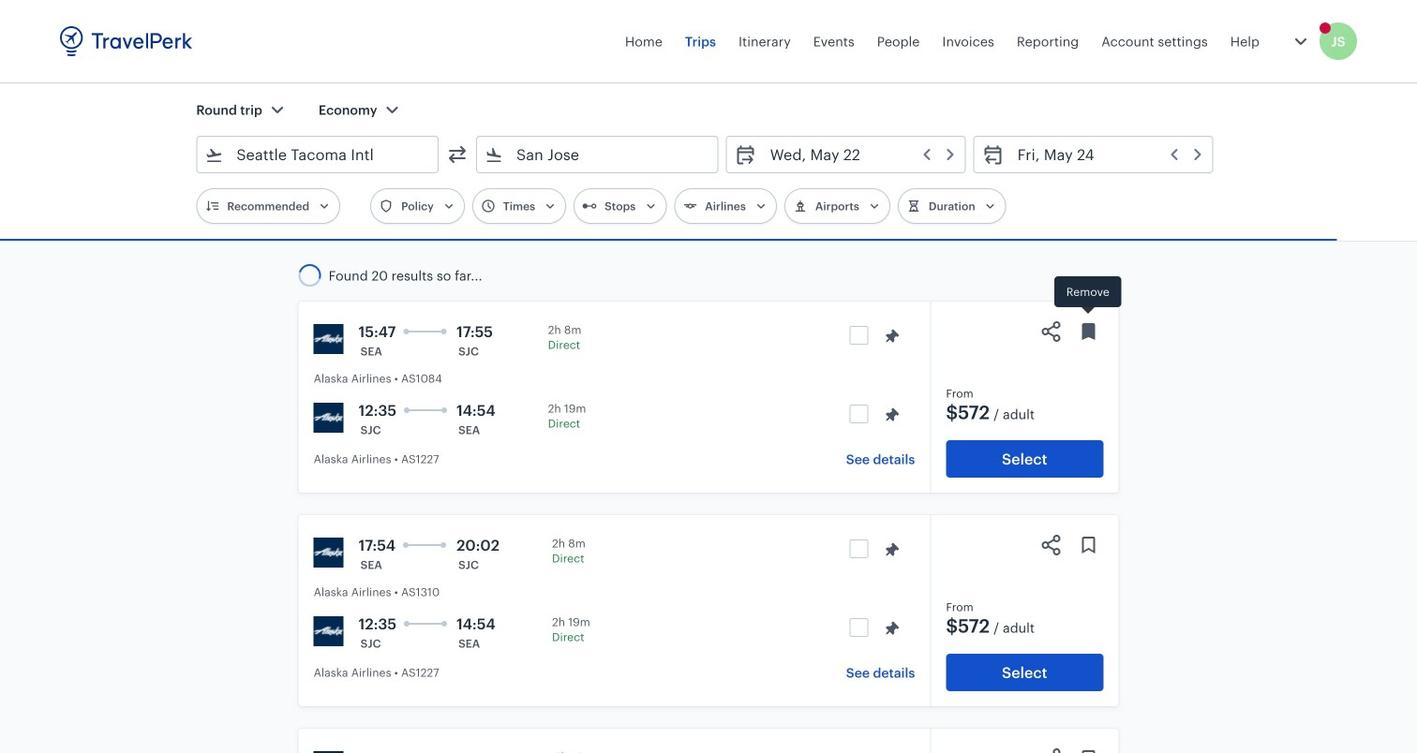 Task type: describe. For each thing, give the bounding box(es) containing it.
To search field
[[503, 140, 693, 170]]



Task type: vqa. For each thing, say whether or not it's contained in the screenshot.
From search box
yes



Task type: locate. For each thing, give the bounding box(es) containing it.
alaska airlines image
[[314, 324, 344, 354], [314, 403, 344, 433]]

tooltip
[[1054, 276, 1122, 317]]

1 alaska airlines image from the top
[[314, 324, 344, 354]]

1 vertical spatial alaska airlines image
[[314, 403, 344, 433]]

2 vertical spatial alaska airlines image
[[314, 752, 344, 754]]

alaska airlines image
[[314, 538, 344, 568], [314, 617, 344, 647], [314, 752, 344, 754]]

1 alaska airlines image from the top
[[314, 538, 344, 568]]

2 alaska airlines image from the top
[[314, 403, 344, 433]]

1 vertical spatial alaska airlines image
[[314, 617, 344, 647]]

2 alaska airlines image from the top
[[314, 617, 344, 647]]

0 vertical spatial alaska airlines image
[[314, 324, 344, 354]]

Depart field
[[757, 140, 958, 170]]

0 vertical spatial alaska airlines image
[[314, 538, 344, 568]]

From search field
[[223, 140, 413, 170]]

Return field
[[1004, 140, 1205, 170]]

3 alaska airlines image from the top
[[314, 752, 344, 754]]



